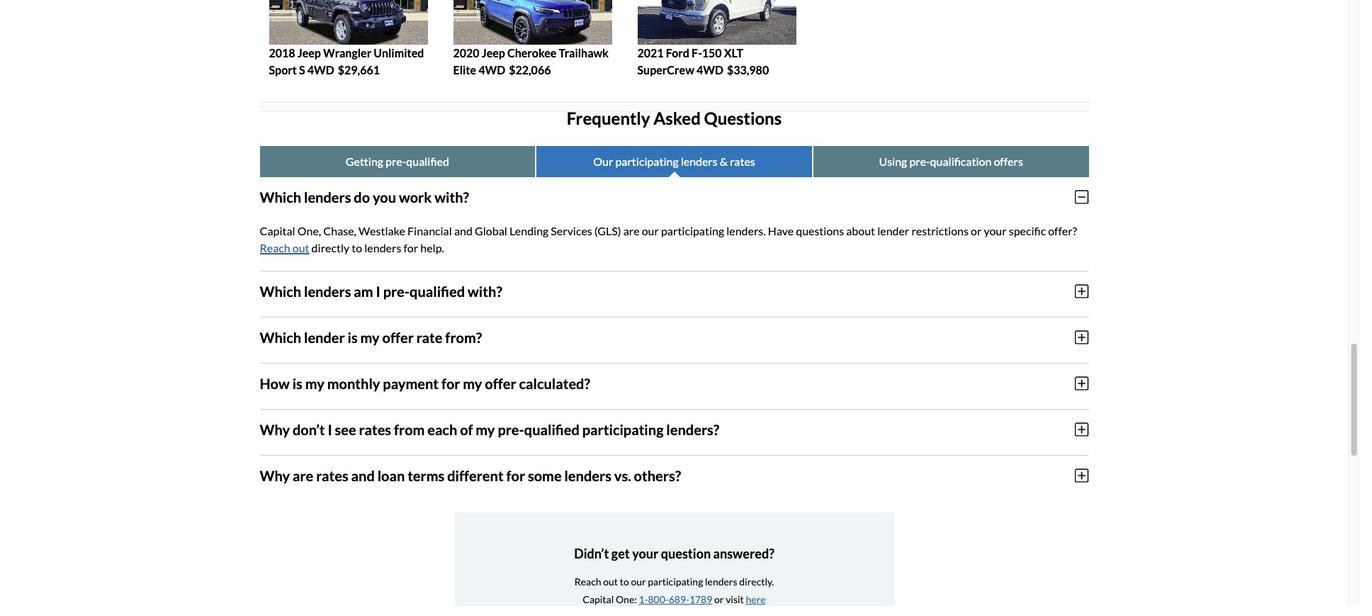 Task type: vqa. For each thing, say whether or not it's contained in the screenshot.
Frequently Asked Questions
yes



Task type: locate. For each thing, give the bounding box(es) containing it.
using pre-qualification offers
[[879, 154, 1023, 168]]

1 why from the top
[[260, 421, 290, 438]]

plus square image inside why don't i see rates from each of my pre-qualified participating lenders? button
[[1075, 421, 1089, 437]]

1 vertical spatial is
[[292, 375, 303, 392]]

out up "one:"
[[603, 576, 618, 588]]

capital up reach out link
[[260, 224, 295, 237]]

why are rates and loan terms different for some lenders vs. others?
[[260, 467, 681, 484]]

0 vertical spatial are
[[623, 224, 640, 237]]

lenders left &
[[681, 154, 718, 168]]

how is my monthly payment for my offer calculated?
[[260, 375, 590, 392]]

3 plus square image from the top
[[1075, 421, 1089, 437]]

1 horizontal spatial out
[[603, 576, 618, 588]]

cherokee
[[507, 46, 557, 59]]

1 4wd from the left
[[307, 63, 334, 76]]

0 vertical spatial which
[[260, 188, 301, 205]]

to up "one:"
[[620, 576, 629, 588]]

1 horizontal spatial 4wd
[[479, 63, 505, 76]]

rates
[[730, 154, 755, 168], [359, 421, 391, 438], [316, 467, 349, 484]]

1 plus square image from the top
[[1075, 283, 1089, 299]]

0 horizontal spatial offer
[[382, 329, 414, 346]]

2 vertical spatial for
[[506, 467, 525, 484]]

which inside dropdown button
[[260, 188, 301, 205]]

1 vertical spatial why
[[260, 467, 290, 484]]

about
[[846, 224, 875, 237]]

which lenders do you work with? button
[[260, 177, 1089, 217]]

our
[[593, 154, 613, 168]]

global
[[475, 224, 507, 237]]

offer left rate
[[382, 329, 414, 346]]

4wd down 150
[[697, 63, 724, 76]]

0 horizontal spatial 4wd
[[307, 63, 334, 76]]

offers
[[994, 154, 1023, 168]]

offer inside how is my monthly payment for my offer calculated? button
[[485, 375, 516, 392]]

plus square image inside why are rates and loan terms different for some lenders vs. others? button
[[1075, 468, 1089, 483]]

2 horizontal spatial rates
[[730, 154, 755, 168]]

calculated?
[[519, 375, 590, 392]]

pre- right of
[[498, 421, 524, 438]]

i right am on the top left of page
[[376, 283, 380, 300]]

1 vertical spatial our
[[631, 576, 646, 588]]

0 vertical spatial to
[[352, 241, 362, 254]]

1 vertical spatial are
[[293, 467, 314, 484]]

1 horizontal spatial and
[[454, 224, 473, 237]]

capital left "one:"
[[583, 594, 614, 606]]

others?
[[634, 467, 681, 484]]

is up monthly
[[348, 329, 358, 346]]

1 horizontal spatial capital
[[583, 594, 614, 606]]

1 horizontal spatial to
[[620, 576, 629, 588]]

my up of
[[463, 375, 482, 392]]

plus square image for why don't i see rates from each of my pre-qualified participating lenders?
[[1075, 421, 1089, 437]]

for inside capital one, chase, westlake financial and global lending services (gls) are our participating lenders. have questions about lender restrictions or your specific offer? reach out directly to lenders for help.
[[404, 241, 418, 254]]

offer
[[382, 329, 414, 346], [485, 375, 516, 392]]

our participating lenders & rates
[[593, 154, 755, 168]]

0 horizontal spatial capital
[[260, 224, 295, 237]]

rates right &
[[730, 154, 755, 168]]

or inside capital one, chase, westlake financial and global lending services (gls) are our participating lenders. have questions about lender restrictions or your specific offer? reach out directly to lenders for help.
[[971, 224, 982, 237]]

0 horizontal spatial jeep
[[297, 46, 321, 59]]

which
[[260, 188, 301, 205], [260, 283, 301, 300], [260, 329, 301, 346]]

1 horizontal spatial are
[[623, 224, 640, 237]]

lenders inside dropdown button
[[304, 188, 351, 205]]

jeep up "s"
[[297, 46, 321, 59]]

0 vertical spatial why
[[260, 421, 290, 438]]

0 horizontal spatial is
[[292, 375, 303, 392]]

4 plus square image from the top
[[1075, 468, 1089, 483]]

jeep inside 2020 jeep cherokee trailhawk elite 4wd
[[482, 46, 505, 59]]

xlt
[[724, 46, 743, 59]]

rates for see
[[359, 421, 391, 438]]

pre- right using
[[910, 154, 930, 168]]

rates inside frequently asked questions tab list
[[730, 154, 755, 168]]

is right how
[[292, 375, 303, 392]]

or left visit
[[715, 594, 724, 606]]

plus square image inside the "which lender is my offer rate from?" button
[[1075, 329, 1089, 345]]

plus square image for which lenders am i pre-qualified with?
[[1075, 283, 1089, 299]]

lenders down westlake
[[365, 241, 401, 254]]

offer inside the "which lender is my offer rate from?" button
[[382, 329, 414, 346]]

your right get
[[632, 545, 659, 561]]

1 vertical spatial your
[[632, 545, 659, 561]]

1 jeep from the left
[[297, 46, 321, 59]]

rates for &
[[730, 154, 755, 168]]

using
[[879, 154, 907, 168]]

your
[[984, 224, 1007, 237], [632, 545, 659, 561]]

0 horizontal spatial reach
[[260, 241, 290, 254]]

one:
[[616, 594, 637, 606]]

0 vertical spatial and
[[454, 224, 473, 237]]

4wd inside 2018 jeep wrangler unlimited sport s 4wd
[[307, 63, 334, 76]]

why for why don't i see rates from each of my pre-qualified participating lenders?
[[260, 421, 290, 438]]

lenders left do
[[304, 188, 351, 205]]

1 vertical spatial i
[[328, 421, 332, 438]]

0 horizontal spatial for
[[404, 241, 418, 254]]

lenders left am on the top left of page
[[304, 283, 351, 300]]

reach
[[260, 241, 290, 254], [575, 576, 601, 588]]

0 vertical spatial is
[[348, 329, 358, 346]]

rates down see
[[316, 467, 349, 484]]

questions
[[796, 224, 844, 237]]

2018
[[269, 46, 295, 59]]

4wd right "elite"
[[479, 63, 505, 76]]

4wd
[[307, 63, 334, 76], [479, 63, 505, 76], [697, 63, 724, 76]]

lenders.
[[727, 224, 766, 237]]

2 horizontal spatial 4wd
[[697, 63, 724, 76]]

how is my monthly payment for my offer calculated? button
[[260, 363, 1089, 403]]

2 jeep from the left
[[482, 46, 505, 59]]

specific
[[1009, 224, 1046, 237]]

your left specific
[[984, 224, 1007, 237]]

jeep inside 2018 jeep wrangler unlimited sport s 4wd
[[297, 46, 321, 59]]

to
[[352, 241, 362, 254], [620, 576, 629, 588]]

from
[[394, 421, 425, 438]]

0 horizontal spatial to
[[352, 241, 362, 254]]

lender
[[878, 224, 910, 237], [304, 329, 345, 346]]

plus square image for which lender is my offer rate from?
[[1075, 329, 1089, 345]]

with?
[[435, 188, 469, 205], [468, 283, 502, 300]]

0 horizontal spatial or
[[715, 594, 724, 606]]

lenders up visit
[[705, 576, 738, 588]]

1 horizontal spatial rates
[[359, 421, 391, 438]]

you
[[373, 188, 396, 205]]

offer?
[[1048, 224, 1077, 237]]

0 horizontal spatial out
[[293, 241, 309, 254]]

with? right work
[[435, 188, 469, 205]]

our down which lenders do you work with? dropdown button
[[642, 224, 659, 237]]

0 vertical spatial rates
[[730, 154, 755, 168]]

or right restrictions
[[971, 224, 982, 237]]

0 horizontal spatial i
[[328, 421, 332, 438]]

4wd right "s"
[[307, 63, 334, 76]]

1 vertical spatial for
[[442, 375, 460, 392]]

for left some
[[506, 467, 525, 484]]

1 horizontal spatial your
[[984, 224, 1007, 237]]

1 which from the top
[[260, 188, 301, 205]]

minus square image
[[1075, 189, 1089, 205]]

how
[[260, 375, 290, 392]]

lender up monthly
[[304, 329, 345, 346]]

2 vertical spatial which
[[260, 329, 301, 346]]

to down chase,
[[352, 241, 362, 254]]

frequently
[[567, 108, 650, 128]]

am
[[354, 283, 373, 300]]

don't
[[293, 421, 325, 438]]

unlimited
[[374, 46, 424, 59]]

i
[[376, 283, 380, 300], [328, 421, 332, 438]]

0 vertical spatial reach
[[260, 241, 290, 254]]

qualified down help.
[[410, 283, 465, 300]]

different
[[447, 467, 504, 484]]

lender right about
[[878, 224, 910, 237]]

0 vertical spatial offer
[[382, 329, 414, 346]]

capital inside reach out to our participating lenders directly. capital one: 1-800-689-1789 or visit here
[[583, 594, 614, 606]]

out inside capital one, chase, westlake financial and global lending services (gls) are our participating lenders. have questions about lender restrictions or your specific offer? reach out directly to lenders for help.
[[293, 241, 309, 254]]

2 horizontal spatial for
[[506, 467, 525, 484]]

1 vertical spatial out
[[603, 576, 618, 588]]

plus square image inside which lenders am i pre-qualified with? button
[[1075, 283, 1089, 299]]

monthly
[[327, 375, 380, 392]]

getting
[[346, 154, 383, 168]]

1-
[[639, 594, 648, 606]]

with? inside button
[[468, 283, 502, 300]]

tab list
[[260, 0, 1089, 112]]

which up one,
[[260, 188, 301, 205]]

supercrew
[[638, 63, 694, 76]]

1 horizontal spatial reach
[[575, 576, 601, 588]]

reach down the didn't
[[575, 576, 601, 588]]

which down reach out link
[[260, 283, 301, 300]]

1 horizontal spatial offer
[[485, 375, 516, 392]]

rates right see
[[359, 421, 391, 438]]

0 vertical spatial or
[[971, 224, 982, 237]]

is
[[348, 329, 358, 346], [292, 375, 303, 392]]

1 vertical spatial which
[[260, 283, 301, 300]]

0 vertical spatial out
[[293, 241, 309, 254]]

0 horizontal spatial your
[[632, 545, 659, 561]]

answered?
[[713, 545, 775, 561]]

lenders left vs.
[[565, 467, 612, 484]]

0 horizontal spatial and
[[351, 467, 375, 484]]

which lenders am i pre-qualified with? button
[[260, 271, 1089, 311]]

(gls)
[[595, 224, 621, 237]]

1 vertical spatial or
[[715, 594, 724, 606]]

1 vertical spatial and
[[351, 467, 375, 484]]

4wd inside 2020 jeep cherokee trailhawk elite 4wd
[[479, 63, 505, 76]]

participating up 1-800-689-1789 link
[[648, 576, 703, 588]]

our up 1-
[[631, 576, 646, 588]]

and left global
[[454, 224, 473, 237]]

1 horizontal spatial or
[[971, 224, 982, 237]]

for right payment
[[442, 375, 460, 392]]

and inside capital one, chase, westlake financial and global lending services (gls) are our participating lenders. have questions about lender restrictions or your specific offer? reach out directly to lenders for help.
[[454, 224, 473, 237]]

0 vertical spatial our
[[642, 224, 659, 237]]

are down the don't at the left of the page
[[293, 467, 314, 484]]

our
[[642, 224, 659, 237], [631, 576, 646, 588]]

2 which from the top
[[260, 283, 301, 300]]

participating down which lenders do you work with? dropdown button
[[661, 224, 724, 237]]

jeep right 2020
[[482, 46, 505, 59]]

1 vertical spatial reach
[[575, 576, 601, 588]]

of
[[460, 421, 473, 438]]

1 horizontal spatial lender
[[878, 224, 910, 237]]

lenders
[[681, 154, 718, 168], [304, 188, 351, 205], [365, 241, 401, 254], [304, 283, 351, 300], [565, 467, 612, 484], [705, 576, 738, 588]]

2 why from the top
[[260, 467, 290, 484]]

reach left directly
[[260, 241, 290, 254]]

2 vertical spatial rates
[[316, 467, 349, 484]]

4wd inside the 2021 ford f-150 xlt supercrew 4wd
[[697, 63, 724, 76]]

participating up vs.
[[582, 421, 664, 438]]

which up how
[[260, 329, 301, 346]]

0 horizontal spatial lender
[[304, 329, 345, 346]]

$22,066
[[509, 63, 551, 76]]

didn't
[[574, 545, 609, 561]]

chase,
[[323, 224, 357, 237]]

frequently asked questions tab list
[[260, 146, 1089, 177]]

&
[[720, 154, 728, 168]]

out down one,
[[293, 241, 309, 254]]

financial
[[408, 224, 452, 237]]

are right (gls)
[[623, 224, 640, 237]]

lender inside capital one, chase, westlake financial and global lending services (gls) are our participating lenders. have questions about lender restrictions or your specific offer? reach out directly to lenders for help.
[[878, 224, 910, 237]]

plus square image
[[1075, 283, 1089, 299], [1075, 329, 1089, 345], [1075, 421, 1089, 437], [1075, 468, 1089, 483]]

jeep
[[297, 46, 321, 59], [482, 46, 505, 59]]

1 vertical spatial with?
[[468, 283, 502, 300]]

lenders?
[[667, 421, 720, 438]]

1 vertical spatial to
[[620, 576, 629, 588]]

s
[[299, 63, 305, 76]]

2 plus square image from the top
[[1075, 329, 1089, 345]]

offer up why don't i see rates from each of my pre-qualified participating lenders?
[[485, 375, 516, 392]]

elite
[[453, 63, 476, 76]]

1-800-689-1789 link
[[639, 594, 713, 606]]

my
[[361, 329, 380, 346], [305, 375, 325, 392], [463, 375, 482, 392], [476, 421, 495, 438]]

1 vertical spatial lender
[[304, 329, 345, 346]]

why
[[260, 421, 290, 438], [260, 467, 290, 484]]

for left help.
[[404, 241, 418, 254]]

3 which from the top
[[260, 329, 301, 346]]

and left loan
[[351, 467, 375, 484]]

which lender is my offer rate from?
[[260, 329, 482, 346]]

1 horizontal spatial i
[[376, 283, 380, 300]]

0 vertical spatial i
[[376, 283, 380, 300]]

0 vertical spatial qualified
[[406, 154, 449, 168]]

asked
[[654, 108, 701, 128]]

0 vertical spatial with?
[[435, 188, 469, 205]]

1 vertical spatial capital
[[583, 594, 614, 606]]

participating right our at top left
[[616, 154, 679, 168]]

help.
[[421, 241, 444, 254]]

with? up from?
[[468, 283, 502, 300]]

which for which lenders do you work with?
[[260, 188, 301, 205]]

2 4wd from the left
[[479, 63, 505, 76]]

1 vertical spatial offer
[[485, 375, 516, 392]]

2021
[[638, 46, 664, 59]]

i left see
[[328, 421, 332, 438]]

are
[[623, 224, 640, 237], [293, 467, 314, 484]]

3 4wd from the left
[[697, 63, 724, 76]]

0 vertical spatial capital
[[260, 224, 295, 237]]

rate
[[417, 329, 443, 346]]

1 horizontal spatial jeep
[[482, 46, 505, 59]]

from?
[[445, 329, 482, 346]]

0 vertical spatial your
[[984, 224, 1007, 237]]

1 vertical spatial rates
[[359, 421, 391, 438]]

1 horizontal spatial for
[[442, 375, 460, 392]]

0 vertical spatial lender
[[878, 224, 910, 237]]

qualified down calculated?
[[524, 421, 580, 438]]

0 vertical spatial for
[[404, 241, 418, 254]]

0 horizontal spatial are
[[293, 467, 314, 484]]

qualified up work
[[406, 154, 449, 168]]

lenders inside reach out to our participating lenders directly. capital one: 1-800-689-1789 or visit here
[[705, 576, 738, 588]]



Task type: describe. For each thing, give the bounding box(es) containing it.
question
[[661, 545, 711, 561]]

lenders inside capital one, chase, westlake financial and global lending services (gls) are our participating lenders. have questions about lender restrictions or your specific offer? reach out directly to lenders for help.
[[365, 241, 401, 254]]

have
[[768, 224, 794, 237]]

which lenders am i pre-qualified with?
[[260, 283, 502, 300]]

getting pre-qualified button
[[260, 146, 535, 177]]

reach inside reach out to our participating lenders directly. capital one: 1-800-689-1789 or visit here
[[575, 576, 601, 588]]

work
[[399, 188, 432, 205]]

here link
[[746, 594, 766, 606]]

why don't i see rates from each of my pre-qualified participating lenders? button
[[260, 409, 1089, 449]]

which for which lender is my offer rate from?
[[260, 329, 301, 346]]

questions
[[704, 108, 782, 128]]

getting pre-qualified
[[346, 154, 449, 168]]

with? inside dropdown button
[[435, 188, 469, 205]]

2018 jeep wrangler unlimited sport s 4wd
[[269, 46, 424, 76]]

1 horizontal spatial is
[[348, 329, 358, 346]]

4wd for s
[[307, 63, 334, 76]]

pre- right am on the top left of page
[[383, 283, 410, 300]]

didn't get your question answered?
[[574, 545, 775, 561]]

are inside capital one, chase, westlake financial and global lending services (gls) are our participating lenders. have questions about lender restrictions or your specific offer? reach out directly to lenders for help.
[[623, 224, 640, 237]]

using pre-qualification offers button
[[814, 146, 1089, 177]]

my down am on the top left of page
[[361, 329, 380, 346]]

0 horizontal spatial rates
[[316, 467, 349, 484]]

2020 jeep cherokee trailhawk elite 4wd
[[453, 46, 609, 76]]

or inside reach out to our participating lenders directly. capital one: 1-800-689-1789 or visit here
[[715, 594, 724, 606]]

our participating lenders & rates tab panel
[[260, 177, 1089, 501]]

participating inside reach out to our participating lenders directly. capital one: 1-800-689-1789 or visit here
[[648, 576, 703, 588]]

our participating lenders & rates button
[[537, 146, 812, 177]]

visit
[[726, 594, 744, 606]]

jeep for s
[[297, 46, 321, 59]]

participating inside frequently asked questions tab list
[[616, 154, 679, 168]]

jeep for 4wd
[[482, 46, 505, 59]]

trailhawk
[[559, 46, 609, 59]]

some
[[528, 467, 562, 484]]

capital one, chase, westlake financial and global lending services (gls) are our participating lenders. have questions about lender restrictions or your specific offer? reach out directly to lenders for help.
[[260, 224, 1077, 254]]

which lenders do you work with?
[[260, 188, 469, 205]]

800-
[[648, 594, 669, 606]]

get
[[612, 545, 630, 561]]

one,
[[298, 224, 321, 237]]

$33,980
[[727, 63, 769, 76]]

to inside capital one, chase, westlake financial and global lending services (gls) are our participating lenders. have questions about lender restrictions or your specific offer? reach out directly to lenders for help.
[[352, 241, 362, 254]]

why don't i see rates from each of my pre-qualified participating lenders?
[[260, 421, 720, 438]]

participating inside capital one, chase, westlake financial and global lending services (gls) are our participating lenders. have questions about lender restrictions or your specific offer? reach out directly to lenders for help.
[[661, 224, 724, 237]]

payment
[[383, 375, 439, 392]]

tab list containing 2018 jeep wrangler unlimited sport s 4wd
[[260, 0, 1089, 112]]

loan
[[378, 467, 405, 484]]

reach inside capital one, chase, westlake financial and global lending services (gls) are our participating lenders. have questions about lender restrictions or your specific offer? reach out directly to lenders for help.
[[260, 241, 290, 254]]

terms
[[408, 467, 445, 484]]

to inside reach out to our participating lenders directly. capital one: 1-800-689-1789 or visit here
[[620, 576, 629, 588]]

do
[[354, 188, 370, 205]]

150
[[702, 46, 722, 59]]

which lender is my offer rate from? button
[[260, 317, 1089, 357]]

why for why are rates and loan terms different for some lenders vs. others?
[[260, 467, 290, 484]]

westlake
[[359, 224, 405, 237]]

1 vertical spatial qualified
[[410, 283, 465, 300]]

qualified inside frequently asked questions tab list
[[406, 154, 449, 168]]

are inside button
[[293, 467, 314, 484]]

2021 ford f-150 xlt supercrew 4wd
[[638, 46, 743, 76]]

vs.
[[614, 467, 631, 484]]

frequently asked questions
[[567, 108, 782, 128]]

why are rates and loan terms different for some lenders vs. others? button
[[260, 455, 1089, 495]]

1789
[[690, 594, 713, 606]]

my right of
[[476, 421, 495, 438]]

2 vertical spatial qualified
[[524, 421, 580, 438]]

each
[[428, 421, 457, 438]]

directly
[[312, 241, 350, 254]]

directly.
[[739, 576, 774, 588]]

f-
[[692, 46, 702, 59]]

here
[[746, 594, 766, 606]]

out inside reach out to our participating lenders directly. capital one: 1-800-689-1789 or visit here
[[603, 576, 618, 588]]

lender inside button
[[304, 329, 345, 346]]

lending
[[510, 224, 549, 237]]

wrangler
[[323, 46, 372, 59]]

our inside reach out to our participating lenders directly. capital one: 1-800-689-1789 or visit here
[[631, 576, 646, 588]]

which for which lenders am i pre-qualified with?
[[260, 283, 301, 300]]

pre- right getting
[[386, 154, 406, 168]]

$29,661
[[338, 63, 380, 76]]

capital inside capital one, chase, westlake financial and global lending services (gls) are our participating lenders. have questions about lender restrictions or your specific offer? reach out directly to lenders for help.
[[260, 224, 295, 237]]

see
[[335, 421, 356, 438]]

reach out link
[[260, 241, 309, 254]]

services
[[551, 224, 592, 237]]

4wd for supercrew
[[697, 63, 724, 76]]

689-
[[669, 594, 690, 606]]

ford
[[666, 46, 690, 59]]

plus square image
[[1075, 375, 1089, 391]]

2020
[[453, 46, 480, 59]]

lenders inside frequently asked questions tab list
[[681, 154, 718, 168]]

your inside capital one, chase, westlake financial and global lending services (gls) are our participating lenders. have questions about lender restrictions or your specific offer? reach out directly to lenders for help.
[[984, 224, 1007, 237]]

qualification
[[930, 154, 992, 168]]

sport
[[269, 63, 297, 76]]

our inside capital one, chase, westlake financial and global lending services (gls) are our participating lenders. have questions about lender restrictions or your specific offer? reach out directly to lenders for help.
[[642, 224, 659, 237]]

plus square image for why are rates and loan terms different for some lenders vs. others?
[[1075, 468, 1089, 483]]

restrictions
[[912, 224, 969, 237]]

my left monthly
[[305, 375, 325, 392]]

and inside why are rates and loan terms different for some lenders vs. others? button
[[351, 467, 375, 484]]



